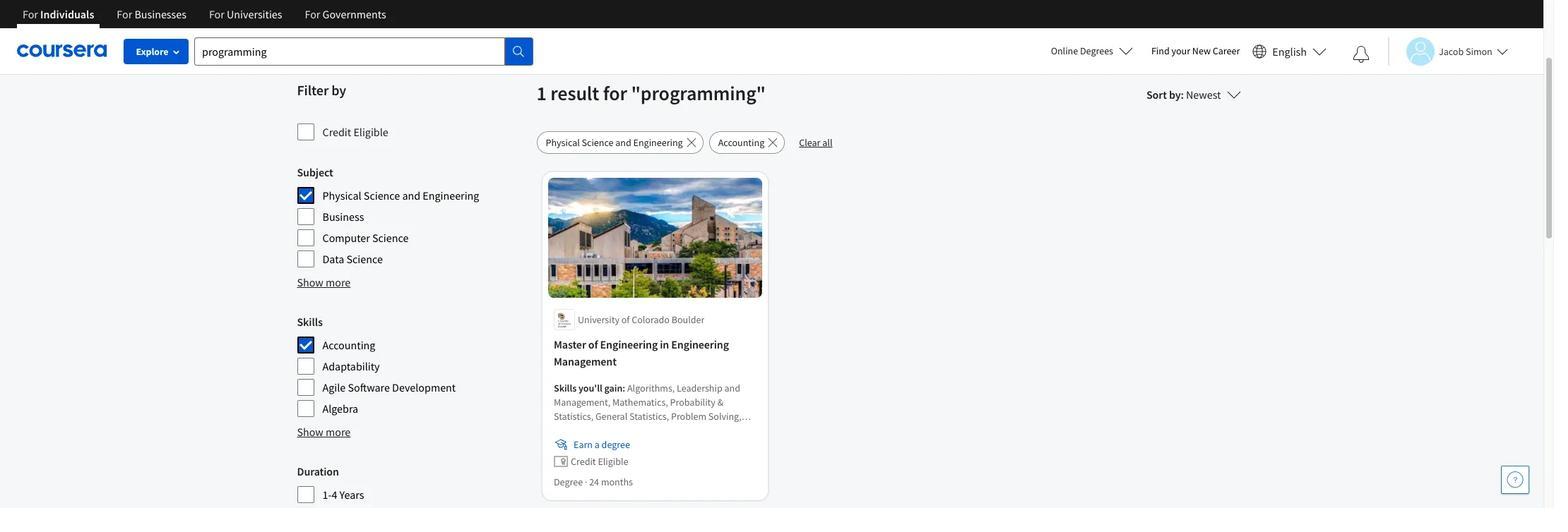 Task type: describe. For each thing, give the bounding box(es) containing it.
banner navigation
[[11, 0, 398, 39]]

for for businesses
[[117, 7, 132, 21]]

earn a degree
[[573, 439, 630, 452]]

result
[[551, 81, 600, 106]]

degrees
[[1081, 45, 1114, 57]]

governments
[[323, 7, 386, 21]]

accounting inside accounting button
[[718, 136, 765, 149]]

for for governments
[[305, 7, 320, 21]]

gain
[[604, 383, 622, 395]]

for governments
[[305, 7, 386, 21]]

help center image
[[1507, 472, 1524, 489]]

software
[[348, 381, 390, 395]]

physical science and engineering button
[[537, 131, 704, 154]]

data
[[323, 252, 344, 266]]

universities
[[227, 7, 282, 21]]

engineering inside button
[[634, 136, 683, 149]]

for businesses
[[117, 7, 187, 21]]

24
[[589, 477, 599, 489]]

years
[[340, 488, 364, 502]]

1-4 years
[[323, 488, 364, 502]]

clear all button
[[791, 131, 841, 154]]

coursera image
[[17, 40, 107, 62]]

0 vertical spatial eligible
[[354, 125, 388, 139]]

1 vertical spatial eligible
[[598, 456, 628, 469]]

show more for algebra
[[297, 425, 351, 440]]

more for algebra
[[326, 425, 351, 440]]

in
[[660, 338, 669, 352]]

show more button for data science
[[297, 274, 351, 291]]

online degrees button
[[1040, 35, 1145, 66]]

0 horizontal spatial credit
[[323, 125, 351, 139]]

show more for data science
[[297, 276, 351, 290]]

business
[[323, 210, 364, 224]]

online degrees
[[1051, 45, 1114, 57]]

0 horizontal spatial credit eligible
[[323, 125, 388, 139]]

clear
[[799, 136, 821, 149]]

engineering inside subject group
[[423, 189, 479, 203]]

explore
[[136, 45, 169, 58]]

duration
[[297, 465, 339, 479]]

skills group
[[297, 314, 528, 418]]

skills for skills you'll gain :
[[554, 383, 576, 395]]

newest
[[1187, 88, 1222, 102]]

filter
[[297, 81, 329, 99]]

english
[[1273, 44, 1307, 58]]

master of engineering in engineering management link
[[554, 337, 757, 371]]

all
[[823, 136, 833, 149]]

businesses
[[135, 7, 187, 21]]

computer science
[[323, 231, 409, 245]]

university of colorado boulder
[[578, 314, 704, 327]]

science up business
[[364, 189, 400, 203]]

of for university
[[621, 314, 630, 327]]

·
[[585, 477, 587, 489]]

find your new career
[[1152, 45, 1240, 57]]

science down computer science
[[347, 252, 383, 266]]

by for sort
[[1170, 88, 1181, 102]]

data science
[[323, 252, 383, 266]]

find
[[1152, 45, 1170, 57]]

degree
[[554, 477, 583, 489]]

skills for skills
[[297, 315, 323, 329]]

simon
[[1466, 45, 1493, 58]]

you'll
[[578, 383, 602, 395]]

show more button for algebra
[[297, 424, 351, 441]]

degree · 24 months
[[554, 477, 633, 489]]

jacob simon button
[[1389, 37, 1509, 65]]

physical science and engineering inside physical science and engineering button
[[546, 136, 683, 149]]

master of engineering in engineering management
[[554, 338, 729, 369]]



Task type: vqa. For each thing, say whether or not it's contained in the screenshot.
the Partners
no



Task type: locate. For each thing, give the bounding box(es) containing it.
months
[[601, 477, 633, 489]]

credit eligible down "earn a degree"
[[571, 456, 628, 469]]

jacob
[[1440, 45, 1464, 58]]

for left universities
[[209, 7, 225, 21]]

1 vertical spatial physical
[[323, 189, 362, 203]]

show for algebra
[[297, 425, 324, 440]]

show
[[297, 276, 324, 290], [297, 425, 324, 440]]

4
[[332, 488, 337, 502]]

your
[[1172, 45, 1191, 57]]

show down data
[[297, 276, 324, 290]]

physical science and engineering down for
[[546, 136, 683, 149]]

1 vertical spatial physical science and engineering
[[323, 189, 479, 203]]

earn
[[573, 439, 593, 452]]

find your new career link
[[1145, 42, 1248, 60]]

physical inside button
[[546, 136, 580, 149]]

1 horizontal spatial and
[[616, 136, 632, 149]]

accounting up adaptability
[[323, 339, 376, 353]]

0 horizontal spatial :
[[622, 383, 625, 395]]

0 horizontal spatial and
[[402, 189, 421, 203]]

show more down algebra
[[297, 425, 351, 440]]

online
[[1051, 45, 1079, 57]]

None search field
[[194, 37, 534, 65]]

physical inside subject group
[[323, 189, 362, 203]]

1 horizontal spatial eligible
[[598, 456, 628, 469]]

science up data science
[[372, 231, 409, 245]]

1 show from the top
[[297, 276, 324, 290]]

1 horizontal spatial credit
[[571, 456, 596, 469]]

more down data
[[326, 276, 351, 290]]

algebra
[[323, 402, 358, 416]]

1 result for "programming"
[[537, 81, 766, 106]]

duration group
[[297, 464, 528, 505]]

accounting button
[[709, 131, 785, 154]]

sort by : newest
[[1147, 88, 1222, 102]]

0 vertical spatial credit
[[323, 125, 351, 139]]

: right you'll
[[622, 383, 625, 395]]

skills you'll gain :
[[554, 383, 627, 395]]

show more button down algebra
[[297, 424, 351, 441]]

jacob simon
[[1440, 45, 1493, 58]]

1 horizontal spatial of
[[621, 314, 630, 327]]

adaptability
[[323, 360, 380, 374]]

1 vertical spatial show
[[297, 425, 324, 440]]

and inside subject group
[[402, 189, 421, 203]]

skills up adaptability
[[297, 315, 323, 329]]

for individuals
[[23, 7, 94, 21]]

and down for
[[616, 136, 632, 149]]

of for master
[[588, 338, 598, 352]]

show more button down data
[[297, 274, 351, 291]]

credit eligible
[[323, 125, 388, 139], [571, 456, 628, 469]]

for universities
[[209, 7, 282, 21]]

science inside button
[[582, 136, 614, 149]]

2 show more button from the top
[[297, 424, 351, 441]]

agile
[[323, 381, 346, 395]]

sort
[[1147, 88, 1167, 102]]

master
[[554, 338, 586, 352]]

computer
[[323, 231, 370, 245]]

physical science and engineering
[[546, 136, 683, 149], [323, 189, 479, 203]]

: left "newest"
[[1181, 88, 1184, 102]]

boulder
[[671, 314, 704, 327]]

science
[[582, 136, 614, 149], [364, 189, 400, 203], [372, 231, 409, 245], [347, 252, 383, 266]]

1 horizontal spatial credit eligible
[[571, 456, 628, 469]]

2 show more from the top
[[297, 425, 351, 440]]

by right sort
[[1170, 88, 1181, 102]]

more
[[326, 276, 351, 290], [326, 425, 351, 440]]

0 horizontal spatial of
[[588, 338, 598, 352]]

4 for from the left
[[305, 7, 320, 21]]

individuals
[[40, 7, 94, 21]]

1 vertical spatial of
[[588, 338, 598, 352]]

skills
[[297, 315, 323, 329], [554, 383, 576, 395]]

and up computer science
[[402, 189, 421, 203]]

management
[[554, 355, 617, 369]]

2 show from the top
[[297, 425, 324, 440]]

engineering
[[634, 136, 683, 149], [423, 189, 479, 203], [600, 338, 658, 352], [671, 338, 729, 352]]

degree
[[601, 439, 630, 452]]

for
[[603, 81, 628, 106]]

new
[[1193, 45, 1211, 57]]

eligible
[[354, 125, 388, 139], [598, 456, 628, 469]]

1 vertical spatial credit
[[571, 456, 596, 469]]

of inside master of engineering in engineering management
[[588, 338, 598, 352]]

show down algebra
[[297, 425, 324, 440]]

1 show more from the top
[[297, 276, 351, 290]]

show notifications image
[[1353, 46, 1370, 63]]

1 vertical spatial skills
[[554, 383, 576, 395]]

0 vertical spatial show more
[[297, 276, 351, 290]]

for left businesses
[[117, 7, 132, 21]]

0 horizontal spatial eligible
[[354, 125, 388, 139]]

1 vertical spatial more
[[326, 425, 351, 440]]

1 horizontal spatial :
[[1181, 88, 1184, 102]]

skills inside group
[[297, 315, 323, 329]]

0 vertical spatial show
[[297, 276, 324, 290]]

development
[[392, 381, 456, 395]]

for for individuals
[[23, 7, 38, 21]]

by
[[332, 81, 346, 99], [1170, 88, 1181, 102]]

show more
[[297, 276, 351, 290], [297, 425, 351, 440]]

1 horizontal spatial physical
[[546, 136, 580, 149]]

credit down earn
[[571, 456, 596, 469]]

0 vertical spatial physical science and engineering
[[546, 136, 683, 149]]

physical up business
[[323, 189, 362, 203]]

show more down data
[[297, 276, 351, 290]]

1 horizontal spatial accounting
[[718, 136, 765, 149]]

career
[[1213, 45, 1240, 57]]

0 vertical spatial of
[[621, 314, 630, 327]]

by right filter
[[332, 81, 346, 99]]

1 vertical spatial and
[[402, 189, 421, 203]]

for for universities
[[209, 7, 225, 21]]

and inside button
[[616, 136, 632, 149]]

0 horizontal spatial physical
[[323, 189, 362, 203]]

a
[[594, 439, 600, 452]]

by for filter
[[332, 81, 346, 99]]

1 vertical spatial :
[[622, 383, 625, 395]]

0 vertical spatial skills
[[297, 315, 323, 329]]

of left colorado
[[621, 314, 630, 327]]

1-
[[323, 488, 332, 502]]

skills left you'll
[[554, 383, 576, 395]]

of
[[621, 314, 630, 327], [588, 338, 598, 352]]

1 for from the left
[[23, 7, 38, 21]]

colorado
[[632, 314, 670, 327]]

0 horizontal spatial skills
[[297, 315, 323, 329]]

accounting down "programming"
[[718, 136, 765, 149]]

1 horizontal spatial physical science and engineering
[[546, 136, 683, 149]]

credit down filter by
[[323, 125, 351, 139]]

show more button
[[297, 274, 351, 291], [297, 424, 351, 441]]

1 vertical spatial show more
[[297, 425, 351, 440]]

"programming"
[[631, 81, 766, 106]]

1 horizontal spatial skills
[[554, 383, 576, 395]]

0 vertical spatial physical
[[546, 136, 580, 149]]

2 more from the top
[[326, 425, 351, 440]]

credit eligible down filter by
[[323, 125, 388, 139]]

1 vertical spatial show more button
[[297, 424, 351, 441]]

0 horizontal spatial accounting
[[323, 339, 376, 353]]

subject group
[[297, 164, 528, 269]]

0 vertical spatial and
[[616, 136, 632, 149]]

0 vertical spatial :
[[1181, 88, 1184, 102]]

university
[[578, 314, 619, 327]]

clear all
[[799, 136, 833, 149]]

more down algebra
[[326, 425, 351, 440]]

explore button
[[124, 39, 189, 64]]

filter by
[[297, 81, 346, 99]]

show for data science
[[297, 276, 324, 290]]

What do you want to learn? text field
[[194, 37, 505, 65]]

accounting inside skills group
[[323, 339, 376, 353]]

science down for
[[582, 136, 614, 149]]

0 vertical spatial show more button
[[297, 274, 351, 291]]

0 horizontal spatial physical science and engineering
[[323, 189, 479, 203]]

for left governments
[[305, 7, 320, 21]]

and
[[616, 136, 632, 149], [402, 189, 421, 203]]

:
[[1181, 88, 1184, 102], [622, 383, 625, 395]]

3 for from the left
[[209, 7, 225, 21]]

physical down result
[[546, 136, 580, 149]]

agile software development
[[323, 381, 456, 395]]

physical science and engineering up computer science
[[323, 189, 479, 203]]

1 horizontal spatial by
[[1170, 88, 1181, 102]]

subject
[[297, 165, 333, 180]]

1 more from the top
[[326, 276, 351, 290]]

0 vertical spatial accounting
[[718, 136, 765, 149]]

of up management
[[588, 338, 598, 352]]

2 for from the left
[[117, 7, 132, 21]]

0 vertical spatial credit eligible
[[323, 125, 388, 139]]

for left individuals
[[23, 7, 38, 21]]

0 horizontal spatial by
[[332, 81, 346, 99]]

physical
[[546, 136, 580, 149], [323, 189, 362, 203]]

credit
[[323, 125, 351, 139], [571, 456, 596, 469]]

1 vertical spatial credit eligible
[[571, 456, 628, 469]]

for
[[23, 7, 38, 21], [117, 7, 132, 21], [209, 7, 225, 21], [305, 7, 320, 21]]

0 vertical spatial more
[[326, 276, 351, 290]]

physical science and engineering inside subject group
[[323, 189, 479, 203]]

accounting
[[718, 136, 765, 149], [323, 339, 376, 353]]

more for data science
[[326, 276, 351, 290]]

1 show more button from the top
[[297, 274, 351, 291]]

1 vertical spatial accounting
[[323, 339, 376, 353]]

english button
[[1248, 28, 1333, 74]]

1
[[537, 81, 547, 106]]



